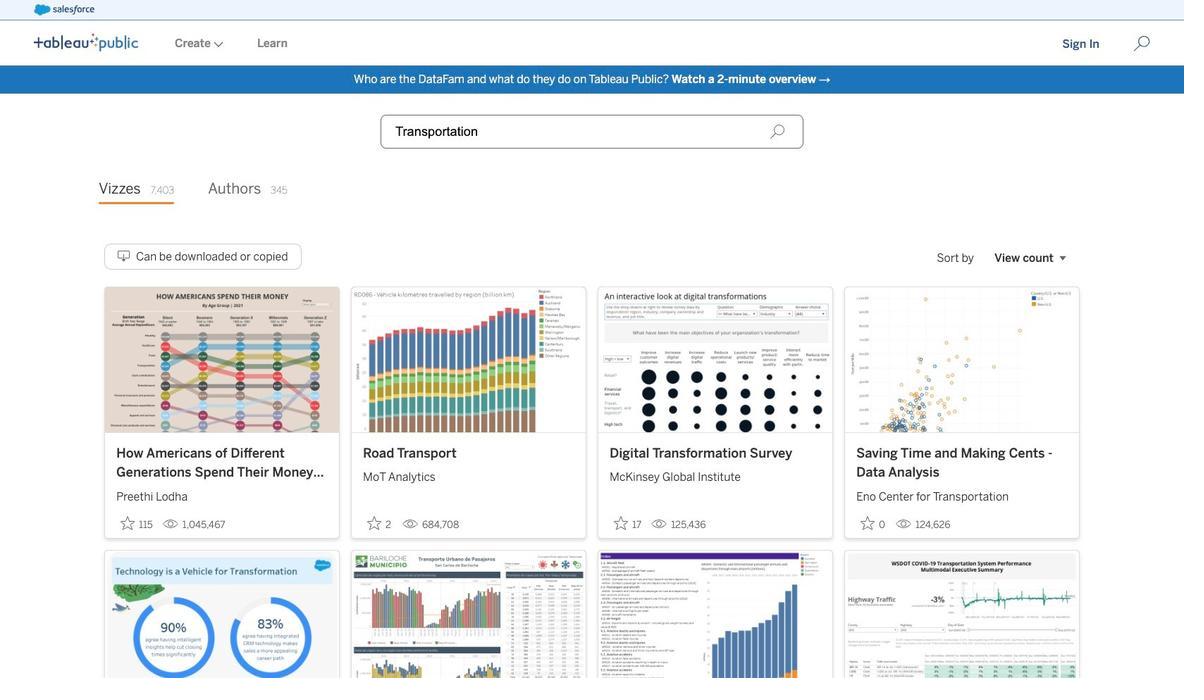 Task type: locate. For each thing, give the bounding box(es) containing it.
1 horizontal spatial add favorite image
[[861, 517, 875, 531]]

workbook thumbnail image
[[105, 288, 339, 433], [352, 288, 586, 433], [599, 288, 833, 433], [845, 288, 1079, 433], [105, 551, 339, 679], [352, 551, 586, 679], [599, 551, 833, 679], [845, 551, 1079, 679]]

search image
[[770, 124, 785, 140]]

add favorite image
[[121, 517, 135, 531], [367, 517, 381, 531]]

Add Favorite button
[[116, 512, 157, 536], [363, 512, 397, 536], [610, 512, 646, 536], [857, 512, 890, 536]]

1 horizontal spatial add favorite image
[[367, 517, 381, 531]]

2 add favorite image from the left
[[861, 517, 875, 531]]

0 horizontal spatial add favorite image
[[614, 517, 628, 531]]

1 add favorite image from the left
[[121, 517, 135, 531]]

3 add favorite button from the left
[[610, 512, 646, 536]]

1 add favorite image from the left
[[614, 517, 628, 531]]

1 add favorite button from the left
[[116, 512, 157, 536]]

0 horizontal spatial add favorite image
[[121, 517, 135, 531]]

add favorite image
[[614, 517, 628, 531], [861, 517, 875, 531]]



Task type: describe. For each thing, give the bounding box(es) containing it.
go to search image
[[1117, 35, 1168, 52]]

logo image
[[34, 33, 138, 51]]

4 add favorite button from the left
[[857, 512, 890, 536]]

create image
[[211, 42, 224, 47]]

Search input field
[[381, 115, 804, 149]]

salesforce logo image
[[34, 4, 94, 16]]

2 add favorite button from the left
[[363, 512, 397, 536]]

2 add favorite image from the left
[[367, 517, 381, 531]]



Task type: vqa. For each thing, say whether or not it's contained in the screenshot.
Search input field
yes



